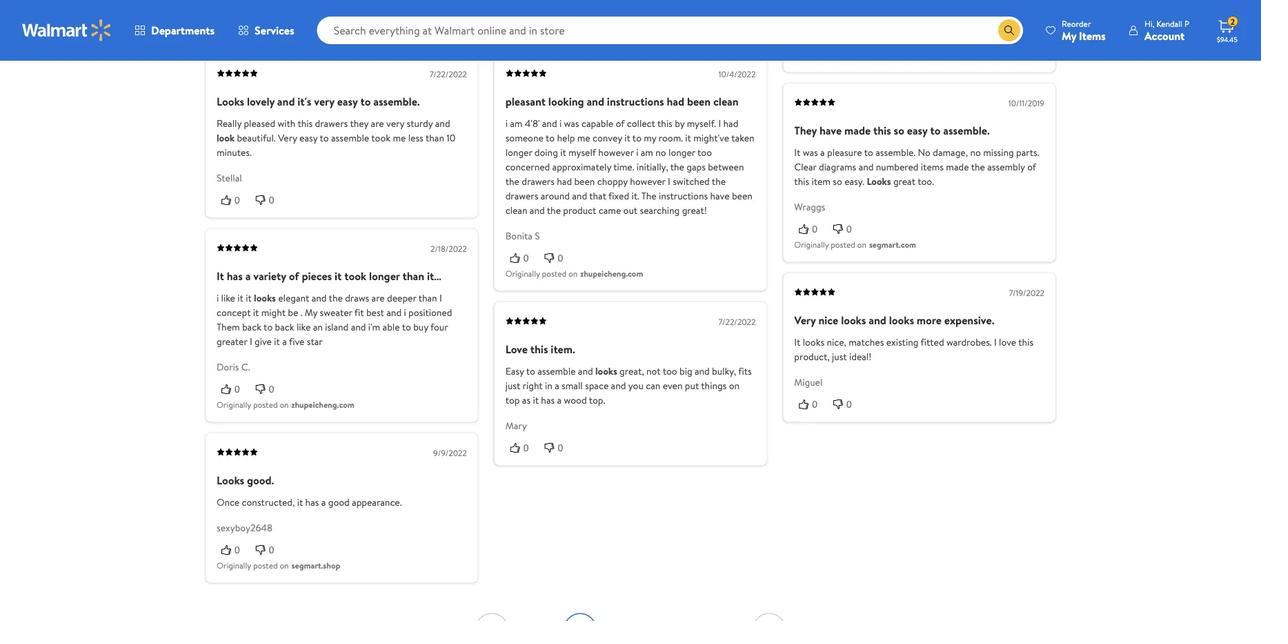 Task type: describe. For each thing, give the bounding box(es) containing it.
looks right nice
[[842, 312, 867, 328]]

reorder
[[1062, 18, 1092, 29]]

draws
[[345, 291, 369, 305]]

zhupeicheng.com for instructions
[[581, 268, 644, 279]]

on for it has a variety of pieces it took longer than it should
[[280, 399, 289, 410]]

1 horizontal spatial had
[[667, 94, 685, 109]]

made inside it was a pleasure to assemble. no damage, no missing parts. clear diagrams and numbered items made the assembly of this item so easy.
[[947, 160, 970, 174]]

easy for so
[[908, 123, 928, 138]]

convey
[[593, 131, 623, 145]]

it.
[[632, 189, 640, 203]]

a right in
[[555, 379, 560, 393]]

looks for very nice looks and looks more expensive.
[[890, 312, 915, 328]]

star
[[307, 335, 323, 348]]

this right love
[[531, 341, 548, 357]]

it was a pleasure to assemble. no damage, no missing parts. clear diagrams and numbered items made the assembly of this item so easy.
[[795, 146, 1040, 188]]

departments button
[[123, 14, 226, 47]]

wood
[[564, 394, 587, 407]]

space
[[585, 379, 609, 393]]

time.
[[614, 160, 635, 174]]

less
[[408, 131, 424, 145]]

originally for pleasant looking and instructions had been clean
[[506, 268, 540, 279]]

a inside it has a variety of pieces it took longer than it should
[[246, 268, 251, 283]]

myself
[[569, 146, 596, 159]]

give
[[255, 335, 272, 348]]

originally posted on segmart.shop
[[217, 559, 341, 571]]

help
[[557, 131, 575, 145]]

might've
[[694, 131, 730, 145]]

i up help
[[560, 117, 562, 130]]

was inside it was a pleasure to assemble. no damage, no missing parts. clear diagrams and numbered items made the assembly of this item so easy.
[[803, 146, 819, 159]]

it for it was a pleasure to assemble. no damage, no missing parts. clear diagrams and numbered items made the assembly of this item so easy.
[[795, 146, 801, 159]]

bonita s
[[506, 229, 540, 242]]

lovely
[[247, 94, 275, 109]]

s
[[535, 229, 540, 242]]

and up capable
[[587, 94, 605, 109]]

this inside 'it looks nice, matches existing fitted wardrobes. i love this product, just ideal!'
[[1019, 336, 1034, 349]]

reorder my items
[[1062, 18, 1107, 43]]

1 vertical spatial however
[[630, 175, 666, 188]]

me inside i am 4'8' and i was capable of collect this by myself. i had someone to help me convey it to my room. it might've taken longer doing it myself however i am no longer too concerned approximately time. initially, the gaps between the drawers had been choppy however i switched the drawers around and that fixed it. the instructions have been clean and the product came out searching great!
[[578, 131, 591, 145]]

a left wood
[[557, 394, 562, 407]]

services
[[255, 23, 295, 38]]

easy inside beautiful. very easy to assemble took me less than 10 minutes.
[[300, 131, 318, 145]]

not
[[647, 365, 661, 378]]

assembly
[[988, 160, 1026, 174]]

nice,
[[827, 336, 847, 349]]

collect
[[627, 117, 656, 130]]

assemble inside beautiful. very easy to assemble took me less than 10 minutes.
[[331, 131, 369, 145]]

too.
[[918, 175, 935, 188]]

pleasure
[[828, 146, 863, 159]]

very inside beautiful. very easy to assemble took me less than 10 minutes.
[[278, 131, 297, 145]]

originally for looks good.
[[217, 559, 251, 571]]

0 vertical spatial like
[[221, 291, 235, 305]]

be
[[288, 306, 298, 319]]

1 vertical spatial assemble
[[538, 365, 576, 378]]

7/22/2022 for love this item.
[[719, 316, 756, 328]]

once constructed, it has a good appearance.
[[217, 496, 402, 509]]

and left the you
[[611, 379, 626, 393]]

around
[[541, 189, 570, 203]]

2 vertical spatial had
[[557, 175, 572, 188]]

doing
[[535, 146, 558, 159]]

are inside the "really pleased with this drawers they are very sturdy and look"
[[371, 117, 384, 130]]

2 vertical spatial drawers
[[506, 189, 539, 203]]

10/11/2019
[[1009, 97, 1045, 109]]

concept
[[217, 306, 251, 319]]

doris
[[217, 360, 239, 374]]

appearance.
[[352, 496, 402, 509]]

to up the doing
[[546, 131, 555, 145]]

1 horizontal spatial so
[[894, 123, 905, 138]]

originally for it has a variety of pieces it took longer than it should
[[217, 399, 251, 410]]

right
[[523, 379, 543, 393]]

damage,
[[933, 146, 969, 159]]

and right 4'8'
[[542, 117, 558, 130]]

account
[[1145, 28, 1185, 43]]

in
[[545, 379, 553, 393]]

top.
[[589, 394, 606, 407]]

0 vertical spatial made
[[845, 123, 871, 138]]

on for they have made this so easy to assemble.
[[858, 239, 867, 250]]

it for it looks nice, matches existing fitted wardrobes. i love this product, just ideal!
[[795, 336, 801, 349]]

stellal
[[217, 171, 242, 184]]

Search search field
[[317, 17, 1024, 44]]

love this item.
[[506, 341, 576, 357]]

2 vertical spatial been
[[732, 189, 753, 203]]

the down around
[[547, 204, 561, 217]]

best
[[367, 306, 384, 319]]

really pleased with this drawers they are very sturdy and look
[[217, 117, 450, 145]]

1 horizontal spatial been
[[688, 94, 711, 109]]

i up concept
[[217, 291, 219, 305]]

approximately
[[553, 160, 612, 174]]

the inside elegant and the draws are deeper than i concept it might be . my sweater fit best and i positioned them back to back like an island and i'm able to buy four greater i give it a five star
[[329, 291, 343, 305]]

room.
[[659, 131, 683, 145]]

2/18/2022
[[431, 243, 467, 254]]

four
[[431, 320, 448, 334]]

bonita
[[506, 229, 533, 242]]

0 vertical spatial clean
[[714, 94, 739, 109]]

you
[[629, 379, 644, 393]]

a inside it was a pleasure to assemble. no damage, no missing parts. clear diagrams and numbered items made the assembly of this item so easy.
[[821, 146, 825, 159]]

to up give
[[264, 320, 273, 334]]

i inside 'it looks nice, matches existing fitted wardrobes. i love this product, just ideal!'
[[995, 336, 997, 349]]

than inside beautiful. very easy to assemble took me less than 10 minutes.
[[426, 131, 445, 145]]

variety
[[253, 268, 286, 283]]

0 vertical spatial instructions
[[607, 94, 665, 109]]

initially,
[[637, 160, 669, 174]]

1 horizontal spatial very
[[795, 312, 816, 328]]

i left give
[[250, 335, 252, 348]]

looks for looks good.
[[217, 473, 245, 488]]

just inside great, not too big and bulky, fits just right in a small space and you can even put things on top as it has a wood top.
[[506, 379, 521, 393]]

it inside great, not too big and bulky, fits just right in a small space and you can even put things on top as it has a wood top.
[[533, 394, 539, 407]]

too inside great, not too big and bulky, fits just right in a small space and you can even put things on top as it has a wood top.
[[663, 365, 678, 378]]

to up no
[[931, 123, 941, 138]]

Walmart Site-Wide search field
[[317, 17, 1024, 44]]

look
[[217, 131, 235, 145]]

have inside i am 4'8' and i was capable of collect this by myself. i had someone to help me convey it to my room. it might've taken longer doing it myself however i am no longer too concerned approximately time. initially, the gaps between the drawers had been choppy however i switched the drawers around and that fixed it. the instructions have been clean and the product came out searching great!
[[711, 189, 730, 203]]

numbered
[[877, 160, 919, 174]]

to left my
[[633, 131, 642, 145]]

1 horizontal spatial have
[[820, 123, 842, 138]]

services button
[[226, 14, 306, 47]]

me inside beautiful. very easy to assemble took me less than 10 minutes.
[[393, 131, 406, 145]]

and up product
[[572, 189, 588, 203]]

things
[[702, 379, 727, 393]]

1 horizontal spatial longer
[[506, 146, 533, 159]]

to up they
[[361, 94, 371, 109]]

item.
[[551, 341, 576, 357]]

posted for and
[[542, 268, 567, 279]]

gaps
[[687, 160, 706, 174]]

as
[[522, 394, 531, 407]]

and up matches
[[869, 312, 887, 328]]

are inside elegant and the draws are deeper than i concept it might be . my sweater fit best and i positioned them back to back like an island and i'm able to buy four greater i give it a five star
[[372, 291, 385, 305]]

posted down sexyboy2648
[[253, 559, 278, 571]]

2 horizontal spatial had
[[724, 117, 739, 130]]

and inside the "really pleased with this drawers they are very sturdy and look"
[[435, 117, 450, 130]]

an
[[313, 320, 323, 334]]

deeper
[[387, 291, 417, 305]]

i am 4'8' and i was capable of collect this by myself. i had someone to help me convey it to my room. it might've taken longer doing it myself however i am no longer too concerned approximately time. initially, the gaps between the drawers had been choppy however i switched the drawers around and that fixed it. the instructions have been clean and the product came out searching great!
[[506, 117, 755, 217]]

i left switched
[[668, 175, 671, 188]]

.
[[301, 306, 303, 319]]

assemble. for looks lovely and it's very easy to assemble.
[[374, 94, 420, 109]]

just inside 'it looks nice, matches existing fitted wardrobes. i love this product, just ideal!'
[[833, 350, 847, 364]]

love
[[506, 341, 528, 357]]

easy
[[506, 365, 524, 378]]

instructions inside i am 4'8' and i was capable of collect this by myself. i had someone to help me convey it to my room. it might've taken longer doing it myself however i am no longer too concerned approximately time. initially, the gaps between the drawers had been choppy however i switched the drawers around and that fixed it. the instructions have been clean and the product came out searching great!
[[659, 189, 708, 203]]

and up sweater
[[312, 291, 327, 305]]

looks inside 'it looks nice, matches existing fitted wardrobes. i love this product, just ideal!'
[[803, 336, 825, 349]]

missing
[[984, 146, 1015, 159]]

that
[[590, 189, 607, 203]]

parts.
[[1017, 146, 1040, 159]]

no inside it was a pleasure to assemble. no damage, no missing parts. clear diagrams and numbered items made the assembly of this item so easy.
[[971, 146, 982, 159]]

once
[[217, 496, 240, 509]]

pleased
[[244, 117, 275, 130]]

like inside elegant and the draws are deeper than i concept it might be . my sweater fit best and i positioned them back to back like an island and i'm able to buy four greater i give it a five star
[[297, 320, 311, 334]]

i up positioned
[[440, 291, 442, 305]]

i'm
[[368, 320, 381, 334]]

between
[[708, 160, 745, 174]]

they
[[795, 123, 817, 138]]

2 horizontal spatial longer
[[669, 146, 696, 159]]

put
[[685, 379, 699, 393]]

10/4/2022
[[719, 68, 756, 80]]

to inside beautiful. very easy to assemble took me less than 10 minutes.
[[320, 131, 329, 145]]

top
[[506, 394, 520, 407]]

zhupeicheng.com for variety
[[292, 399, 355, 410]]

beautiful.
[[237, 131, 276, 145]]

assemble. inside it was a pleasure to assemble. no damage, no missing parts. clear diagrams and numbered items made the assembly of this item so easy.
[[876, 146, 916, 159]]

of inside it was a pleasure to assemble. no damage, no missing parts. clear diagrams and numbered items made the assembly of this item so easy.
[[1028, 160, 1037, 174]]

pleasant
[[506, 94, 546, 109]]

switched
[[673, 175, 710, 188]]

wraggs
[[795, 200, 826, 213]]

this up 'numbered'
[[874, 123, 892, 138]]

sweater
[[320, 306, 353, 319]]

0 horizontal spatial am
[[510, 117, 523, 130]]

easy to assemble and looks
[[506, 365, 618, 378]]

i up might've
[[719, 117, 722, 130]]

the down the concerned
[[506, 175, 520, 188]]



Task type: locate. For each thing, give the bounding box(es) containing it.
looks good.
[[217, 473, 274, 488]]

it inside it has a variety of pieces it took longer than it should
[[217, 268, 224, 283]]

was up clear at the top
[[803, 146, 819, 159]]

clear
[[795, 160, 817, 174]]

me
[[393, 131, 406, 145], [578, 131, 591, 145]]

easy up no
[[908, 123, 928, 138]]

9/9/2022
[[434, 447, 467, 459]]

assemble
[[331, 131, 369, 145], [538, 365, 576, 378]]

made
[[845, 123, 871, 138], [947, 160, 970, 174]]

than
[[426, 131, 445, 145], [403, 268, 425, 283], [419, 291, 437, 305]]

assemble.
[[374, 94, 420, 109], [944, 123, 990, 138], [876, 146, 916, 159]]

looks for i like it it looks
[[254, 291, 276, 305]]

and up able
[[387, 306, 402, 319]]

and left it's
[[277, 94, 295, 109]]

i left 'love'
[[995, 336, 997, 349]]

$94.45
[[1218, 35, 1238, 44]]

than left 10
[[426, 131, 445, 145]]

1 vertical spatial than
[[403, 268, 425, 283]]

1 vertical spatial been
[[575, 175, 595, 188]]

1 horizontal spatial no
[[971, 146, 982, 159]]

the left gaps
[[671, 160, 685, 174]]

0 horizontal spatial made
[[845, 123, 871, 138]]

took inside beautiful. very easy to assemble took me less than 10 minutes.
[[372, 131, 391, 145]]

0 horizontal spatial me
[[393, 131, 406, 145]]

assemble. up damage,
[[944, 123, 990, 138]]

clean up bonita
[[506, 204, 528, 217]]

back down be
[[275, 320, 295, 334]]

1 vertical spatial was
[[803, 146, 819, 159]]

of down parts.
[[1028, 160, 1037, 174]]

this
[[298, 117, 313, 130], [658, 117, 673, 130], [874, 123, 892, 138], [795, 175, 810, 188], [1019, 336, 1034, 349], [531, 341, 548, 357]]

i up initially,
[[637, 146, 639, 159]]

and inside it was a pleasure to assemble. no damage, no missing parts. clear diagrams and numbered items made the assembly of this item so easy.
[[859, 160, 874, 174]]

i inside elegant and the draws are deeper than i concept it might be . my sweater fit best and i positioned them back to back like an island and i'm able to buy four greater i give it a five star
[[404, 306, 406, 319]]

of inside it has a variety of pieces it took longer than it should
[[289, 268, 299, 283]]

and up easy. at top
[[859, 160, 874, 174]]

0 horizontal spatial of
[[289, 268, 299, 283]]

it up product,
[[795, 336, 801, 349]]

no up initially,
[[656, 146, 667, 159]]

easy up they
[[337, 94, 358, 109]]

on inside great, not too big and bulky, fits just right in a small space and you can even put things on top as it has a wood top.
[[729, 379, 740, 393]]

looks up 'might' in the left of the page
[[254, 291, 276, 305]]

was up help
[[564, 117, 580, 130]]

i
[[719, 117, 722, 130], [668, 175, 671, 188], [440, 291, 442, 305], [250, 335, 252, 348], [995, 336, 997, 349]]

has inside it has a variety of pieces it took longer than it should
[[227, 268, 243, 283]]

of up elegant
[[289, 268, 299, 283]]

0 vertical spatial assemble.
[[374, 94, 420, 109]]

1 horizontal spatial clean
[[714, 94, 739, 109]]

this inside the "really pleased with this drawers they are very sturdy and look"
[[298, 117, 313, 130]]

0 horizontal spatial 7/22/2022
[[430, 68, 467, 80]]

1 vertical spatial of
[[1028, 160, 1037, 174]]

it looks nice, matches existing fitted wardrobes. i love this product, just ideal!
[[795, 336, 1034, 364]]

1 vertical spatial very
[[387, 117, 405, 130]]

just down nice,
[[833, 350, 847, 364]]

on for looks good.
[[280, 559, 289, 571]]

my inside elegant and the draws are deeper than i concept it might be . my sweater fit best and i positioned them back to back like an island and i'm able to buy four greater i give it a five star
[[305, 306, 318, 319]]

0 horizontal spatial too
[[663, 365, 678, 378]]

however up the time.
[[599, 146, 634, 159]]

than up deeper
[[403, 268, 425, 283]]

to right pleasure
[[865, 146, 874, 159]]

10
[[447, 131, 456, 145]]

0 vertical spatial of
[[616, 117, 625, 130]]

0 horizontal spatial took
[[345, 268, 367, 283]]

1 vertical spatial too
[[663, 365, 678, 378]]

looks great too.
[[867, 175, 935, 188]]

it for it has a variety of pieces it took longer than it should
[[217, 268, 224, 283]]

instructions up collect at the top
[[607, 94, 665, 109]]

the down between
[[712, 175, 726, 188]]

a inside elegant and the draws are deeper than i concept it might be . my sweater fit best and i positioned them back to back like an island and i'm able to buy four greater i give it a five star
[[282, 335, 287, 348]]

1 vertical spatial originally posted on zhupeicheng.com
[[217, 399, 355, 410]]

instructions
[[607, 94, 665, 109], [659, 189, 708, 203]]

has inside great, not too big and bulky, fits just right in a small space and you can even put things on top as it has a wood top.
[[541, 394, 555, 407]]

minutes.
[[217, 146, 252, 159]]

0 vertical spatial my
[[1062, 28, 1077, 43]]

0 horizontal spatial assemble.
[[374, 94, 420, 109]]

had up by
[[667, 94, 685, 109]]

1 horizontal spatial me
[[578, 131, 591, 145]]

originally down wraggs
[[795, 239, 829, 250]]

1 vertical spatial it
[[217, 268, 224, 283]]

very down with
[[278, 131, 297, 145]]

1 horizontal spatial has
[[306, 496, 319, 509]]

the inside it was a pleasure to assemble. no damage, no missing parts. clear diagrams and numbered items made the assembly of this item so easy.
[[972, 160, 986, 174]]

1 horizontal spatial assemble
[[538, 365, 576, 378]]

1 vertical spatial had
[[724, 117, 739, 130]]

the
[[642, 189, 657, 203]]

too inside i am 4'8' and i was capable of collect this by myself. i had someone to help me convey it to my room. it might've taken longer doing it myself however i am no longer too concerned approximately time. initially, the gaps between the drawers had been choppy however i switched the drawers around and that fixed it. the instructions have been clean and the product came out searching great!
[[698, 146, 712, 159]]

items
[[1080, 28, 1107, 43]]

to up right
[[527, 365, 536, 378]]

1 vertical spatial like
[[297, 320, 311, 334]]

0 vertical spatial very
[[278, 131, 297, 145]]

fitted
[[921, 336, 945, 349]]

instructions down switched
[[659, 189, 708, 203]]

ideal!
[[850, 350, 872, 364]]

2 horizontal spatial has
[[541, 394, 555, 407]]

1 horizontal spatial back
[[275, 320, 295, 334]]

this left by
[[658, 117, 673, 130]]

1 horizontal spatial easy
[[337, 94, 358, 109]]

out
[[624, 204, 638, 217]]

7/19/2022
[[1010, 287, 1045, 299]]

0 horizontal spatial been
[[575, 175, 595, 188]]

it inside it was a pleasure to assemble. no damage, no missing parts. clear diagrams and numbered items made the assembly of this item so easy.
[[795, 146, 801, 159]]

the
[[671, 160, 685, 174], [972, 160, 986, 174], [506, 175, 520, 188], [712, 175, 726, 188], [547, 204, 561, 217], [329, 291, 343, 305]]

0 vertical spatial have
[[820, 123, 842, 138]]

0 button
[[217, 18, 251, 32], [251, 18, 286, 32], [506, 18, 540, 32], [540, 18, 575, 32], [217, 193, 251, 207], [251, 193, 286, 207], [795, 222, 829, 236], [829, 222, 864, 236], [506, 251, 540, 265], [540, 251, 575, 265], [217, 382, 251, 396], [251, 382, 286, 396], [795, 397, 829, 411], [829, 397, 864, 411], [506, 441, 540, 455], [540, 441, 575, 455], [217, 543, 251, 557], [251, 543, 286, 557]]

this inside it was a pleasure to assemble. no damage, no missing parts. clear diagrams and numbered items made the assembly of this item so easy.
[[795, 175, 810, 188]]

2 vertical spatial assemble.
[[876, 146, 916, 159]]

drawers inside the "really pleased with this drawers they are very sturdy and look"
[[315, 117, 348, 130]]

0 horizontal spatial has
[[227, 268, 243, 283]]

existing
[[887, 336, 919, 349]]

a left good at left
[[322, 496, 326, 509]]

0 horizontal spatial just
[[506, 379, 521, 393]]

assemble. for they have made this so easy to assemble.
[[944, 123, 990, 138]]

has left good at left
[[306, 496, 319, 509]]

pieces
[[302, 268, 332, 283]]

0 vertical spatial it
[[795, 146, 801, 159]]

0 vertical spatial am
[[510, 117, 523, 130]]

0 vertical spatial been
[[688, 94, 711, 109]]

to left the buy
[[402, 320, 411, 334]]

7/22/2022 for looks lovely and it's very easy to assemble.
[[430, 68, 467, 80]]

originally down bonita s
[[506, 268, 540, 279]]

searching
[[640, 204, 680, 217]]

been up myself.
[[688, 94, 711, 109]]

i up someone at the left top of the page
[[506, 117, 508, 130]]

0 vertical spatial assemble
[[331, 131, 369, 145]]

than up positioned
[[419, 291, 437, 305]]

0 horizontal spatial assemble
[[331, 131, 369, 145]]

on
[[858, 239, 867, 250], [569, 268, 578, 279], [729, 379, 740, 393], [280, 399, 289, 410], [280, 559, 289, 571]]

1 horizontal spatial was
[[803, 146, 819, 159]]

to
[[361, 94, 371, 109], [931, 123, 941, 138], [320, 131, 329, 145], [546, 131, 555, 145], [633, 131, 642, 145], [865, 146, 874, 159], [264, 320, 273, 334], [402, 320, 411, 334], [527, 365, 536, 378]]

a up diagrams
[[821, 146, 825, 159]]

hi, kendall p account
[[1145, 18, 1190, 43]]

too up even at right bottom
[[663, 365, 678, 378]]

0 vertical spatial however
[[599, 146, 634, 159]]

a left five
[[282, 335, 287, 348]]

drawers
[[315, 117, 348, 130], [522, 175, 555, 188], [506, 189, 539, 203]]

originally for they have made this so easy to assemble.
[[795, 239, 829, 250]]

no
[[656, 146, 667, 159], [971, 146, 982, 159]]

assemble. up sturdy
[[374, 94, 420, 109]]

0 vertical spatial so
[[894, 123, 905, 138]]

easy down it's
[[300, 131, 318, 145]]

this right with
[[298, 117, 313, 130]]

elegant
[[278, 291, 309, 305]]

0 horizontal spatial my
[[305, 306, 318, 319]]

looks up product,
[[803, 336, 825, 349]]

me left less
[[393, 131, 406, 145]]

looks for easy to assemble and looks
[[596, 365, 618, 378]]

i down deeper
[[404, 306, 406, 319]]

more
[[917, 312, 942, 328]]

my inside reorder my items
[[1062, 28, 1077, 43]]

1 horizontal spatial zhupeicheng.com
[[581, 268, 644, 279]]

2 horizontal spatial easy
[[908, 123, 928, 138]]

0 vertical spatial 7/22/2022
[[430, 68, 467, 80]]

easy.
[[845, 175, 865, 188]]

had
[[667, 94, 685, 109], [724, 117, 739, 130], [557, 175, 572, 188]]

so
[[894, 123, 905, 138], [833, 175, 843, 188]]

than inside elegant and the draws are deeper than i concept it might be . my sweater fit best and i positioned them back to back like an island and i'm able to buy four greater i give it a five star
[[419, 291, 437, 305]]

so up 'numbered'
[[894, 123, 905, 138]]

to inside it was a pleasure to assemble. no damage, no missing parts. clear diagrams and numbered items made the assembly of this item so easy.
[[865, 146, 874, 159]]

no
[[919, 146, 931, 159]]

pleasant looking and instructions had been clean
[[506, 94, 739, 109]]

are up best at the left of the page
[[372, 291, 385, 305]]

has up should
[[227, 268, 243, 283]]

had up around
[[557, 175, 572, 188]]

originally down sexyboy2648
[[217, 559, 251, 571]]

matches
[[849, 336, 885, 349]]

my
[[644, 131, 657, 145]]

posted down give
[[253, 399, 278, 410]]

1 vertical spatial so
[[833, 175, 843, 188]]

2 horizontal spatial assemble.
[[944, 123, 990, 138]]

it inside 'it looks nice, matches existing fitted wardrobes. i love this product, just ideal!'
[[795, 336, 801, 349]]

0 horizontal spatial no
[[656, 146, 667, 159]]

of inside i am 4'8' and i was capable of collect this by myself. i had someone to help me convey it to my room. it might've taken longer doing it myself however i am no longer too concerned approximately time. initially, the gaps between the drawers had been choppy however i switched the drawers around and that fixed it. the instructions have been clean and the product came out searching great!
[[616, 117, 625, 130]]

looking
[[549, 94, 584, 109]]

five
[[289, 335, 305, 348]]

clean down 10/4/2022
[[714, 94, 739, 109]]

my
[[1062, 28, 1077, 43], [305, 306, 318, 319]]

posted left segmart.com
[[831, 239, 856, 250]]

1 horizontal spatial my
[[1062, 28, 1077, 43]]

the down 'missing'
[[972, 160, 986, 174]]

2 me from the left
[[578, 131, 591, 145]]

looks up existing
[[890, 312, 915, 328]]

very inside the "really pleased with this drawers they are very sturdy and look"
[[387, 117, 405, 130]]

than inside it has a variety of pieces it took longer than it should
[[403, 268, 425, 283]]

0 horizontal spatial very
[[278, 131, 297, 145]]

them
[[217, 320, 240, 334]]

0 horizontal spatial very
[[314, 94, 335, 109]]

been down "approximately"
[[575, 175, 595, 188]]

very right it's
[[314, 94, 335, 109]]

longer inside it has a variety of pieces it took longer than it should
[[369, 268, 400, 283]]

my right the .
[[305, 306, 318, 319]]

1 vertical spatial assemble.
[[944, 123, 990, 138]]

concerned
[[506, 160, 550, 174]]

1 no from the left
[[656, 146, 667, 159]]

0 vertical spatial just
[[833, 350, 847, 364]]

like up concept
[[221, 291, 235, 305]]

1 vertical spatial my
[[305, 306, 318, 319]]

easy for very
[[337, 94, 358, 109]]

0 vertical spatial zhupeicheng.com
[[581, 268, 644, 279]]

posted for a
[[253, 399, 278, 410]]

looks lovely and it's very easy to assemble.
[[217, 94, 420, 109]]

c.
[[241, 360, 250, 374]]

walmart image
[[22, 19, 112, 41]]

assemble up in
[[538, 365, 576, 378]]

easy
[[337, 94, 358, 109], [908, 123, 928, 138], [300, 131, 318, 145]]

originally posted on zhupeicheng.com down s
[[506, 268, 644, 279]]

0 vertical spatial originally posted on zhupeicheng.com
[[506, 268, 644, 279]]

search icon image
[[1004, 25, 1016, 36]]

back up give
[[242, 320, 262, 334]]

product,
[[795, 350, 830, 364]]

looks up once
[[217, 473, 245, 488]]

looks
[[254, 291, 276, 305], [842, 312, 867, 328], [890, 312, 915, 328], [803, 336, 825, 349], [596, 365, 618, 378]]

diagrams
[[819, 160, 857, 174]]

0 horizontal spatial clean
[[506, 204, 528, 217]]

0 horizontal spatial longer
[[369, 268, 400, 283]]

1 me from the left
[[393, 131, 406, 145]]

very nice looks and looks more expensive.
[[795, 312, 995, 328]]

2 no from the left
[[971, 146, 982, 159]]

1 vertical spatial 7/22/2022
[[719, 316, 756, 328]]

1 horizontal spatial took
[[372, 131, 391, 145]]

great
[[894, 175, 916, 188]]

1 back from the left
[[242, 320, 262, 334]]

and up "space"
[[578, 365, 593, 378]]

was inside i am 4'8' and i was capable of collect this by myself. i had someone to help me convey it to my room. it might've taken longer doing it myself however i am no longer too concerned approximately time. initially, the gaps between the drawers had been choppy however i switched the drawers around and that fixed it. the instructions have been clean and the product came out searching great!
[[564, 117, 580, 130]]

1 horizontal spatial am
[[641, 146, 654, 159]]

looks for looks lovely and it's very easy to assemble.
[[217, 94, 245, 109]]

1 horizontal spatial just
[[833, 350, 847, 364]]

took inside it has a variety of pieces it took longer than it should
[[345, 268, 367, 283]]

1 vertical spatial clean
[[506, 204, 528, 217]]

are
[[371, 117, 384, 130], [372, 291, 385, 305]]

2 horizontal spatial of
[[1028, 160, 1037, 174]]

0 horizontal spatial was
[[564, 117, 580, 130]]

1 horizontal spatial of
[[616, 117, 625, 130]]

choppy
[[598, 175, 628, 188]]

have down between
[[711, 189, 730, 203]]

bulky,
[[712, 365, 737, 378]]

segmart.shop
[[292, 559, 341, 571]]

1 vertical spatial very
[[795, 312, 816, 328]]

2 vertical spatial of
[[289, 268, 299, 283]]

very left sturdy
[[387, 117, 405, 130]]

p
[[1185, 18, 1190, 29]]

great, not too big and bulky, fits just right in a small space and you can even put things on top as it has a wood top.
[[506, 365, 752, 407]]

wardrobes.
[[947, 336, 992, 349]]

made down damage,
[[947, 160, 970, 174]]

very
[[278, 131, 297, 145], [795, 312, 816, 328]]

0 vertical spatial than
[[426, 131, 445, 145]]

like left an
[[297, 320, 311, 334]]

0 horizontal spatial easy
[[300, 131, 318, 145]]

positioned
[[409, 306, 452, 319]]

0 horizontal spatial have
[[711, 189, 730, 203]]

1 vertical spatial am
[[641, 146, 654, 159]]

and down fit
[[351, 320, 366, 334]]

0 vertical spatial took
[[372, 131, 391, 145]]

2 vertical spatial has
[[306, 496, 319, 509]]

might
[[261, 306, 286, 319]]

zhupeicheng.com down 'star'
[[292, 399, 355, 410]]

longer up deeper
[[369, 268, 400, 283]]

1 vertical spatial are
[[372, 291, 385, 305]]

looks up really
[[217, 94, 245, 109]]

originally posted on zhupeicheng.com for variety
[[217, 399, 355, 410]]

and right big
[[695, 365, 710, 378]]

no inside i am 4'8' and i was capable of collect this by myself. i had someone to help me convey it to my room. it might've taken longer doing it myself however i am no longer too concerned approximately time. initially, the gaps between the drawers had been choppy however i switched the drawers around and that fixed it. the instructions have been clean and the product came out searching great!
[[656, 146, 667, 159]]

0 vertical spatial too
[[698, 146, 712, 159]]

took up draws
[[345, 268, 367, 283]]

posted for made
[[831, 239, 856, 250]]

am left 4'8'
[[510, 117, 523, 130]]

had up taken
[[724, 117, 739, 130]]

came
[[599, 204, 621, 217]]

1 vertical spatial drawers
[[522, 175, 555, 188]]

someone
[[506, 131, 544, 145]]

and
[[277, 94, 295, 109], [587, 94, 605, 109], [435, 117, 450, 130], [542, 117, 558, 130], [859, 160, 874, 174], [572, 189, 588, 203], [530, 204, 545, 217], [312, 291, 327, 305], [387, 306, 402, 319], [869, 312, 887, 328], [351, 320, 366, 334], [578, 365, 593, 378], [695, 365, 710, 378], [611, 379, 626, 393]]

so inside it was a pleasure to assemble. no damage, no missing parts. clear diagrams and numbered items made the assembly of this item so easy.
[[833, 175, 843, 188]]

fixed
[[609, 189, 630, 203]]

this inside i am 4'8' and i was capable of collect this by myself. i had someone to help me convey it to my room. it might've taken longer doing it myself however i am no longer too concerned approximately time. initially, the gaps between the drawers had been choppy however i switched the drawers around and that fixed it. the instructions have been clean and the product came out searching great!
[[658, 117, 673, 130]]

2
[[1231, 16, 1236, 27]]

item
[[812, 175, 831, 188]]

am down my
[[641, 146, 654, 159]]

a left variety
[[246, 268, 251, 283]]

0 horizontal spatial had
[[557, 175, 572, 188]]

1 vertical spatial have
[[711, 189, 730, 203]]

and down around
[[530, 204, 545, 217]]

2 vertical spatial it
[[795, 336, 801, 349]]

originally posted on zhupeicheng.com for instructions
[[506, 268, 644, 279]]

longer
[[506, 146, 533, 159], [669, 146, 696, 159], [369, 268, 400, 283]]

1 vertical spatial zhupeicheng.com
[[292, 399, 355, 410]]

however
[[599, 146, 634, 159], [630, 175, 666, 188]]

myself.
[[687, 117, 717, 130]]

0 horizontal spatial zhupeicheng.com
[[292, 399, 355, 410]]

looks down 'numbered'
[[867, 175, 892, 188]]

elegant and the draws are deeper than i concept it might be . my sweater fit best and i positioned them back to back like an island and i'm able to buy four greater i give it a five star
[[217, 291, 452, 348]]

1 horizontal spatial like
[[297, 320, 311, 334]]

0 horizontal spatial back
[[242, 320, 262, 334]]

clean inside i am 4'8' and i was capable of collect this by myself. i had someone to help me convey it to my room. it might've taken longer doing it myself however i am no longer too concerned approximately time. initially, the gaps between the drawers had been choppy however i switched the drawers around and that fixed it. the instructions have been clean and the product came out searching great!
[[506, 204, 528, 217]]

0 vertical spatial drawers
[[315, 117, 348, 130]]

very left nice
[[795, 312, 816, 328]]

looks up "space"
[[596, 365, 618, 378]]

constructed,
[[242, 496, 295, 509]]

it up should
[[217, 268, 224, 283]]

2 back from the left
[[275, 320, 295, 334]]

1 vertical spatial took
[[345, 268, 367, 283]]

assemble down they
[[331, 131, 369, 145]]

looks for looks great too.
[[867, 175, 892, 188]]

on for pleasant looking and instructions had been clean
[[569, 268, 578, 279]]

previous page image
[[484, 620, 501, 621]]

0 vertical spatial had
[[667, 94, 685, 109]]

2 vertical spatial looks
[[217, 473, 245, 488]]

beautiful. very easy to assemble took me less than 10 minutes.
[[217, 131, 456, 159]]



Task type: vqa. For each thing, say whether or not it's contained in the screenshot.
This item is gift eligible Learn more
no



